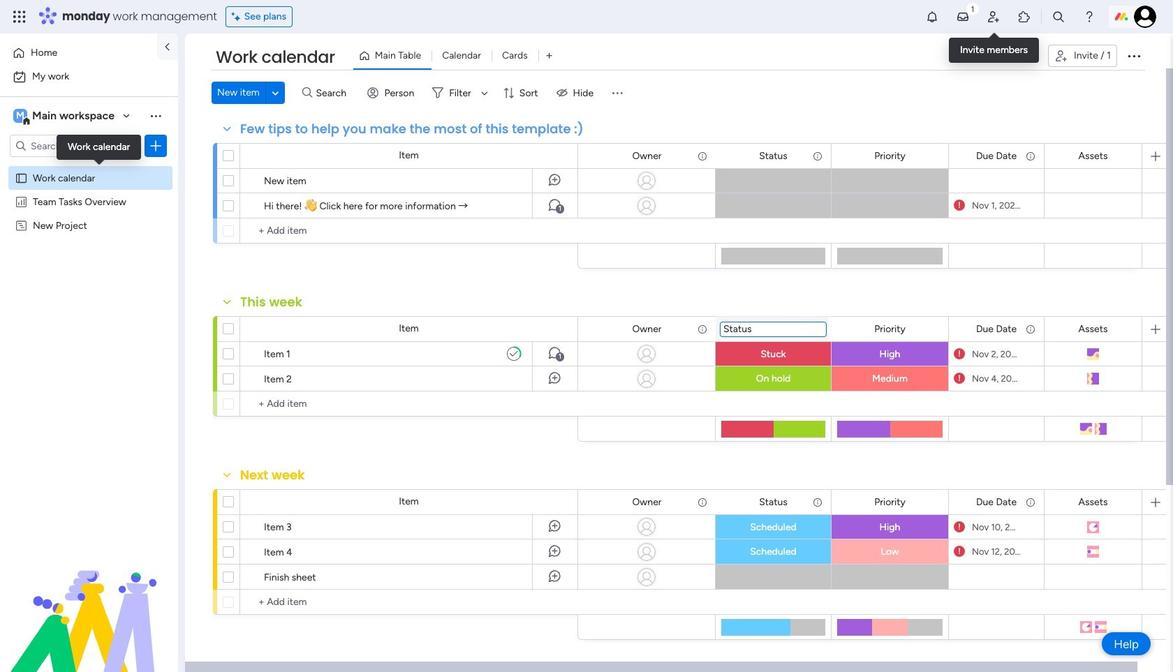 Task type: vqa. For each thing, say whether or not it's contained in the screenshot.
Getting started Element
no



Task type: describe. For each thing, give the bounding box(es) containing it.
2 v2 overdue deadline image from the top
[[954, 372, 965, 386]]

jacob simon image
[[1134, 6, 1157, 28]]

2 + add item text field from the top
[[247, 594, 571, 611]]

workspace image
[[13, 108, 27, 124]]

angle down image
[[272, 88, 279, 98]]

help image
[[1083, 10, 1097, 24]]

no file image
[[1087, 173, 1099, 189]]

v2 search image
[[302, 85, 313, 101]]

notifications image
[[926, 10, 940, 24]]

no file image
[[1087, 197, 1099, 214]]

lottie animation element
[[0, 532, 178, 673]]



Task type: locate. For each thing, give the bounding box(es) containing it.
workspace selection element
[[13, 108, 117, 126]]

arrow down image
[[476, 85, 493, 101]]

public dashboard image
[[15, 195, 28, 208]]

column information image
[[812, 151, 824, 162], [697, 497, 708, 508], [812, 497, 824, 508]]

workspace options image
[[149, 109, 163, 123]]

add view image
[[547, 51, 552, 61]]

1 v2 overdue deadline image from the top
[[954, 199, 965, 212]]

select product image
[[13, 10, 27, 24]]

options image
[[1126, 48, 1143, 64], [149, 139, 163, 153], [194, 336, 205, 371], [194, 362, 205, 396], [194, 510, 205, 545], [194, 535, 205, 570], [194, 560, 205, 595]]

v2 overdue deadline image
[[954, 199, 965, 212], [954, 372, 965, 386], [954, 546, 965, 559]]

see plans image
[[232, 9, 244, 24]]

1 v2 overdue deadline image from the top
[[954, 348, 965, 361]]

3 v2 overdue deadline image from the top
[[954, 546, 965, 559]]

None field
[[212, 45, 339, 69], [237, 120, 587, 138], [629, 148, 665, 164], [756, 148, 791, 164], [871, 148, 909, 164], [973, 148, 1021, 164], [1075, 148, 1112, 164], [237, 293, 306, 312], [629, 322, 665, 337], [720, 322, 827, 337], [871, 322, 909, 337], [973, 322, 1021, 337], [1075, 322, 1112, 337], [237, 467, 308, 485], [629, 495, 665, 510], [756, 495, 791, 510], [871, 495, 909, 510], [973, 495, 1021, 510], [1075, 495, 1112, 510], [212, 45, 339, 69], [237, 120, 587, 138], [629, 148, 665, 164], [756, 148, 791, 164], [871, 148, 909, 164], [973, 148, 1021, 164], [1075, 148, 1112, 164], [237, 293, 306, 312], [629, 322, 665, 337], [720, 322, 827, 337], [871, 322, 909, 337], [973, 322, 1021, 337], [1075, 322, 1112, 337], [237, 467, 308, 485], [629, 495, 665, 510], [756, 495, 791, 510], [871, 495, 909, 510], [973, 495, 1021, 510], [1075, 495, 1112, 510]]

+ Add item text field
[[247, 223, 571, 240], [247, 594, 571, 611]]

search everything image
[[1052, 10, 1066, 24]]

column information image
[[697, 151, 708, 162], [1026, 151, 1037, 162], [697, 324, 708, 335], [1026, 324, 1037, 335], [1026, 497, 1037, 508]]

0 vertical spatial v2 overdue deadline image
[[954, 348, 965, 361]]

Search field
[[313, 83, 355, 103]]

0 vertical spatial + add item text field
[[247, 223, 571, 240]]

Search in workspace field
[[29, 138, 117, 154]]

1 + add item text field from the top
[[247, 223, 571, 240]]

1 vertical spatial + add item text field
[[247, 594, 571, 611]]

update feed image
[[956, 10, 970, 24]]

v2 overdue deadline image
[[954, 348, 965, 361], [954, 521, 965, 534]]

list box
[[0, 163, 178, 426]]

1 vertical spatial v2 overdue deadline image
[[954, 372, 965, 386]]

2 vertical spatial option
[[0, 165, 178, 168]]

+ Add item text field
[[247, 396, 571, 413]]

1 vertical spatial v2 overdue deadline image
[[954, 521, 965, 534]]

monday marketplace image
[[1018, 10, 1032, 24]]

invite members image
[[987, 10, 1001, 24]]

0 vertical spatial option
[[8, 42, 149, 64]]

option
[[8, 42, 149, 64], [8, 66, 170, 88], [0, 165, 178, 168]]

2 vertical spatial v2 overdue deadline image
[[954, 546, 965, 559]]

2 v2 overdue deadline image from the top
[[954, 521, 965, 534]]

1 vertical spatial option
[[8, 66, 170, 88]]

lottie animation image
[[0, 532, 178, 673]]

1 image
[[967, 1, 979, 16]]

public board image
[[15, 171, 28, 184]]

0 vertical spatial v2 overdue deadline image
[[954, 199, 965, 212]]

menu image
[[611, 86, 625, 100]]



